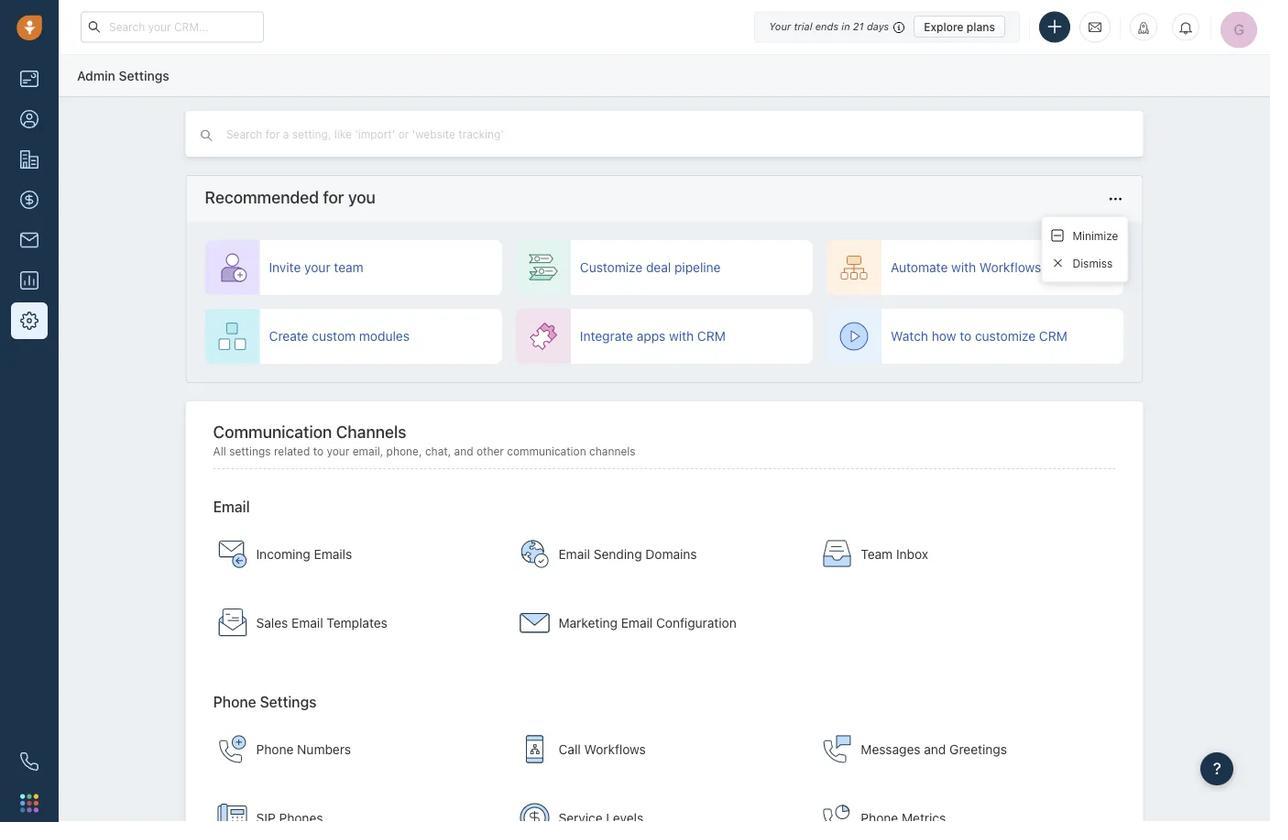 Task type: vqa. For each thing, say whether or not it's contained in the screenshot.
1st last from the bottom of the list box containing any time
no



Task type: locate. For each thing, give the bounding box(es) containing it.
with
[[952, 260, 977, 275], [669, 329, 694, 344]]

0 horizontal spatial settings
[[119, 68, 169, 83]]

team
[[861, 547, 893, 562]]

and left greetings
[[924, 742, 946, 757]]

your left team
[[305, 260, 331, 275]]

0 vertical spatial with
[[952, 260, 977, 275]]

to right related
[[313, 445, 324, 458]]

messages and greetings link
[[814, 717, 1108, 782]]

21
[[853, 21, 864, 33]]

related
[[274, 445, 310, 458]]

invite
[[269, 260, 301, 275]]

email
[[213, 498, 250, 516], [559, 547, 590, 562], [292, 615, 323, 630], [621, 615, 653, 630]]

pipeline
[[675, 260, 721, 275]]

respond faster to emails with a common inbox for your team image
[[823, 540, 852, 569]]

0 horizontal spatial crm
[[698, 329, 726, 344]]

team inbox
[[861, 547, 929, 562]]

marketing email configuration
[[559, 615, 737, 630]]

sending
[[594, 547, 642, 562]]

1 vertical spatial settings
[[260, 693, 317, 711]]

crm right customize
[[1040, 329, 1068, 344]]

0 horizontal spatial workflows
[[584, 742, 646, 757]]

settings for admin settings
[[119, 68, 169, 83]]

templates
[[327, 615, 388, 630]]

phone up the buy and manage phone numbers from 90+ countries image
[[213, 693, 256, 711]]

your
[[769, 21, 791, 33]]

email right sales
[[292, 615, 323, 630]]

email inside "link"
[[621, 615, 653, 630]]

channels
[[590, 445, 636, 458]]

to right how
[[960, 329, 972, 344]]

dismiss
[[1073, 257, 1113, 269]]

1 vertical spatial to
[[313, 445, 324, 458]]

workflows
[[980, 260, 1042, 275], [584, 742, 646, 757]]

1 horizontal spatial and
[[924, 742, 946, 757]]

0 vertical spatial and
[[454, 445, 474, 458]]

record automated messages and greetings for every business situation image
[[823, 735, 852, 764]]

crm
[[698, 329, 726, 344], [1040, 329, 1068, 344]]

channels
[[336, 422, 407, 441]]

messages and greetings
[[861, 742, 1008, 757]]

settings up phone numbers
[[260, 693, 317, 711]]

settings right admin
[[119, 68, 169, 83]]

customize the logo, sender details, and font colors in your marketing emails image
[[520, 608, 550, 638]]

1 horizontal spatial with
[[952, 260, 977, 275]]

call
[[559, 742, 581, 757]]

integrate
[[580, 329, 633, 344]]

and
[[454, 445, 474, 458], [924, 742, 946, 757]]

team inbox link
[[814, 522, 1108, 586]]

settings
[[119, 68, 169, 83], [260, 693, 317, 711]]

1 vertical spatial phone
[[256, 742, 294, 757]]

1 horizontal spatial crm
[[1040, 329, 1068, 344]]

phone
[[213, 693, 256, 711], [256, 742, 294, 757]]

email right verify your domains for better deliverability and less spam image
[[559, 547, 590, 562]]

0 horizontal spatial to
[[313, 445, 324, 458]]

automate with workflows link
[[827, 240, 1124, 295]]

1 crm from the left
[[698, 329, 726, 344]]

customize deal pipeline link
[[516, 240, 813, 295]]

how
[[932, 329, 957, 344]]

minimize
[[1073, 229, 1119, 242]]

call workflows
[[559, 742, 646, 757]]

0 vertical spatial settings
[[119, 68, 169, 83]]

phone for phone settings
[[213, 693, 256, 711]]

sales
[[256, 615, 288, 630]]

your left email,
[[327, 445, 350, 458]]

customize
[[580, 260, 643, 275]]

0 horizontal spatial and
[[454, 445, 474, 458]]

1 vertical spatial your
[[327, 445, 350, 458]]

watch
[[891, 329, 929, 344]]

email right marketing
[[621, 615, 653, 630]]

incoming
[[256, 547, 311, 562]]

incoming emails link
[[209, 522, 503, 586]]

0 horizontal spatial with
[[669, 329, 694, 344]]

verify your domains for better deliverability and less spam image
[[520, 540, 550, 569]]

phone inside "link"
[[256, 742, 294, 757]]

phone image
[[20, 753, 39, 771]]

days
[[867, 21, 889, 33]]

phone settings
[[213, 693, 317, 711]]

your
[[305, 260, 331, 275], [327, 445, 350, 458]]

in
[[842, 21, 850, 33]]

explore
[[924, 20, 964, 33]]

automate with workflows
[[891, 260, 1042, 275]]

and right chat,
[[454, 445, 474, 458]]

emails
[[314, 547, 352, 562]]

1 vertical spatial workflows
[[584, 742, 646, 757]]

numbers
[[297, 742, 351, 757]]

to
[[960, 329, 972, 344], [313, 445, 324, 458]]

team
[[334, 260, 364, 275]]

access detailed information for each call, recording lifecycle and transcription image
[[823, 804, 852, 822]]

with right apps
[[669, 329, 694, 344]]

crm right apps
[[698, 329, 726, 344]]

workflows right call on the left bottom
[[584, 742, 646, 757]]

with right automate
[[952, 260, 977, 275]]

1 horizontal spatial settings
[[260, 693, 317, 711]]

automate
[[891, 260, 948, 275]]

email image
[[1089, 20, 1102, 35]]

0 vertical spatial to
[[960, 329, 972, 344]]

inbox
[[897, 547, 929, 562]]

sales email templates link
[[209, 591, 503, 655]]

workflows up customize
[[980, 260, 1042, 275]]

1 horizontal spatial workflows
[[980, 260, 1042, 275]]

0 vertical spatial phone
[[213, 693, 256, 711]]

phone right the buy and manage phone numbers from 90+ countries image
[[256, 742, 294, 757]]



Task type: describe. For each thing, give the bounding box(es) containing it.
auto-forward incoming emails to the crm, create contacts from them image
[[218, 540, 247, 569]]

messages
[[861, 742, 921, 757]]

admin settings
[[77, 68, 169, 83]]

email up auto-forward incoming emails to the crm, create contacts from them icon on the bottom left
[[213, 498, 250, 516]]

1 horizontal spatial to
[[960, 329, 972, 344]]

communication
[[507, 445, 586, 458]]

phone for phone numbers
[[256, 742, 294, 757]]

all
[[213, 445, 226, 458]]

your inside communication channels all settings related to your email, phone, chat, and other communication channels
[[327, 445, 350, 458]]

greetings
[[950, 742, 1008, 757]]

call workflows link
[[511, 717, 806, 782]]

trial
[[794, 21, 813, 33]]

admin
[[77, 68, 115, 83]]

email,
[[353, 445, 383, 458]]

ends
[[816, 21, 839, 33]]

custom
[[312, 329, 356, 344]]

sales email templates
[[256, 615, 388, 630]]

settings
[[229, 445, 271, 458]]

email sending domains link
[[511, 522, 806, 586]]

invite your team
[[269, 260, 364, 275]]

modules
[[359, 329, 410, 344]]

plans
[[967, 20, 996, 33]]

marketing email configuration link
[[511, 591, 806, 655]]

set service level targets and specify the expected threshold time to answer calls image
[[520, 804, 550, 822]]

other
[[477, 445, 504, 458]]

customize
[[975, 329, 1036, 344]]

2 crm from the left
[[1040, 329, 1068, 344]]

marketing
[[559, 615, 618, 630]]

1 vertical spatial with
[[669, 329, 694, 344]]

to inside communication channels all settings related to your email, phone, chat, and other communication channels
[[313, 445, 324, 458]]

domains
[[646, 547, 697, 562]]

make and receive calls online by adding sip phones image
[[218, 804, 247, 822]]

apps
[[637, 329, 666, 344]]

explore plans
[[924, 20, 996, 33]]

configuration
[[656, 615, 737, 630]]

email sending domains
[[559, 547, 697, 562]]

integrate apps with crm
[[580, 329, 726, 344]]

communication channels all settings related to your email, phone, chat, and other communication channels
[[213, 422, 636, 458]]

phone,
[[387, 445, 422, 458]]

deal
[[646, 260, 671, 275]]

Search for a setting, like 'import' or 'website tracking' text field
[[225, 126, 596, 143]]

0 vertical spatial your
[[305, 260, 331, 275]]

watch how to customize crm
[[891, 329, 1068, 344]]

phone numbers
[[256, 742, 351, 757]]

your trial ends in 21 days
[[769, 21, 889, 33]]

freshworks switcher image
[[20, 794, 39, 813]]

create and share email templates, track their metrics image
[[218, 608, 247, 638]]

communication
[[213, 422, 332, 441]]

create custom modules
[[269, 329, 410, 344]]

buy and manage phone numbers from 90+ countries image
[[218, 735, 247, 764]]

set up call queues and messages to connect callers with your team image
[[520, 735, 550, 764]]

incoming emails
[[256, 547, 352, 562]]

explore plans link
[[914, 16, 1006, 38]]

create custom modules link
[[205, 309, 502, 364]]

customize deal pipeline
[[580, 260, 721, 275]]

1 vertical spatial and
[[924, 742, 946, 757]]

phone element
[[11, 744, 48, 780]]

chat,
[[425, 445, 451, 458]]

and inside communication channels all settings related to your email, phone, chat, and other communication channels
[[454, 445, 474, 458]]

settings for phone settings
[[260, 693, 317, 711]]

create
[[269, 329, 309, 344]]

with inside automate with workflows link
[[952, 260, 977, 275]]

Search your CRM... text field
[[81, 11, 264, 43]]

0 vertical spatial workflows
[[980, 260, 1042, 275]]

phone numbers link
[[209, 717, 503, 782]]



